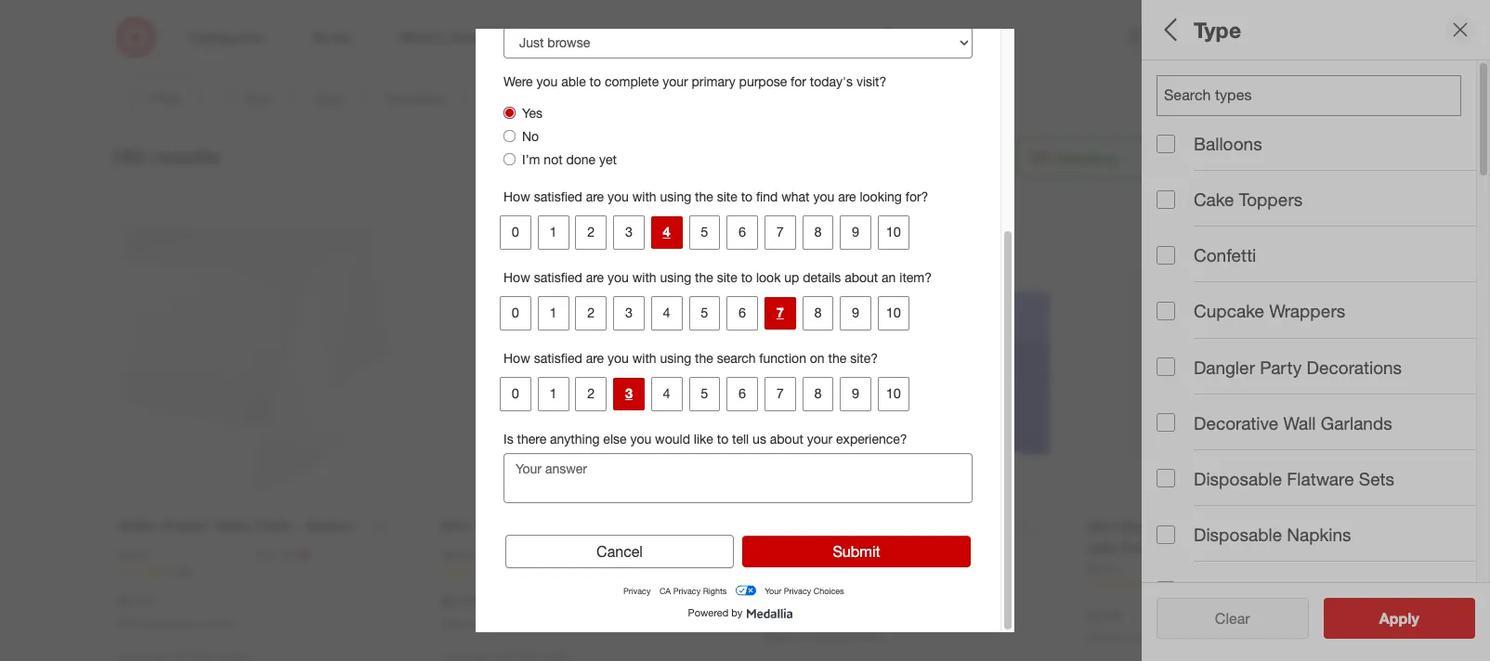Task type: describe. For each thing, give the bounding box(es) containing it.
- inside 30ct disposable lunch napkins with foil gold - spritz™
[[1187, 539, 1193, 557]]

redcard
[[1233, 138, 1292, 156]]

online for gold
[[528, 617, 558, 631]]

spritz link up 262
[[117, 545, 249, 564]]

occasion inside all filters dialog
[[1157, 145, 1236, 166]]

all filters
[[1157, 16, 1246, 42]]

see
[[1360, 610, 1387, 628]]

results for see results
[[1391, 610, 1439, 628]]

type right sort
[[313, 89, 345, 108]]

see results button
[[1324, 598, 1476, 639]]

apply
[[1380, 610, 1420, 628]]

Cupcake Wrappers checkbox
[[1157, 302, 1175, 321]]

results for 165 results
[[151, 143, 220, 169]]

clear for clear
[[1215, 610, 1250, 628]]

decorations
[[1307, 356, 1402, 378]]

0 vertical spatial price
[[646, 89, 679, 108]]

blue
[[807, 538, 839, 556]]

spritz™ up 564 link
[[577, 517, 628, 535]]

foil
[[1121, 539, 1146, 557]]

- inside 52.2" x 108" solid table cover royal blue - spritz™
[[843, 538, 849, 556]]

only for solid
[[899, 559, 926, 575]]

orders
[[1342, 138, 1385, 156]]

cake
[[1194, 189, 1234, 210]]

table inside the white plastic table cloth - spritz™ link
[[213, 517, 250, 535]]

to
[[1167, 159, 1182, 177]]

party
[[1260, 356, 1302, 378]]

placemats
[[1287, 580, 1370, 601]]

Disposable Napkins checkbox
[[1157, 526, 1175, 544]]

¬ for cover
[[944, 558, 956, 577]]

$6.00
[[440, 592, 476, 611]]

sponsored
[[1248, 44, 1303, 58]]

rating inside all filters dialog
[[1211, 470, 1266, 491]]

online for table
[[205, 617, 235, 631]]

online for lunch
[[1175, 631, 1205, 645]]

spritz down white
[[117, 546, 151, 562]]

0 horizontal spatial color
[[485, 89, 522, 108]]

gold inside 30ct disposable lunch napkins with foil gold - spritz™
[[1150, 539, 1183, 557]]

cupcake
[[1194, 301, 1265, 322]]

cutlery
[[474, 517, 526, 535]]

0 horizontal spatial rating
[[839, 89, 882, 108]]

at for table
[[929, 559, 940, 575]]

shipping
[[1055, 149, 1117, 167]]

purchased for x
[[795, 630, 848, 644]]

theme inside all filters dialog
[[1157, 275, 1214, 296]]

cake toppers
[[1194, 189, 1303, 210]]

30ct disposable lunch napkins with foil gold - spritz™
[[1087, 518, 1309, 557]]

What can we help you find? suggestions appear below search field
[[698, 17, 1161, 58]]

cover
[[932, 517, 973, 535]]

Cake Toppers checkbox
[[1157, 190, 1175, 209]]

spritz down the royal
[[763, 559, 797, 575]]

sets
[[1359, 468, 1395, 490]]

1 horizontal spatial color button
[[1157, 190, 1477, 256]]

60ct cutlery gold - spritz™ link
[[440, 516, 628, 537]]

purchased for plastic
[[149, 617, 202, 631]]

only at ¬ for -
[[252, 545, 309, 564]]

filter
[[150, 89, 182, 108]]

guest rating button inside all filters dialog
[[1157, 451, 1477, 516]]

search
[[1148, 29, 1192, 48]]

1 horizontal spatial type button
[[1157, 60, 1477, 125]]

lunch
[[1204, 518, 1248, 536]]

¬ for spritz™
[[297, 545, 309, 564]]

free with redcard or $35 orders to 40360
[[1167, 138, 1385, 177]]

sort
[[245, 89, 274, 108]]

cupcake wrappers
[[1194, 301, 1346, 322]]

60ct cutlery gold - spritz™
[[440, 517, 628, 535]]

0 horizontal spatial theme button
[[545, 78, 622, 119]]

0 vertical spatial guest rating
[[795, 89, 882, 108]]

clear for clear all
[[1206, 610, 1241, 628]]

disposable napkins
[[1194, 524, 1352, 545]]

52.2" x 108" solid table cover royal blue - spritz™
[[763, 517, 973, 556]]

0 vertical spatial occasion button
[[368, 78, 462, 119]]

wall
[[1284, 412, 1316, 434]]

$3.75 when purchased online for plastic
[[117, 592, 235, 631]]

advertisement region
[[188, 0, 1303, 44]]

plastic
[[161, 517, 209, 535]]

30ct disposable lunch napkins with foil gold - spritz™ link
[[1087, 517, 1330, 559]]

disposable for disposable napkins
[[1194, 524, 1282, 545]]

- inside the white plastic table cloth - spritz™ link
[[296, 517, 302, 535]]

all
[[1245, 610, 1260, 628]]

dangler
[[1194, 356, 1255, 378]]

flatware
[[1287, 468, 1354, 490]]

brand
[[1157, 535, 1208, 556]]

when for 30ct disposable lunch napkins with foil gold - spritz™
[[1087, 631, 1116, 645]]

decorative wall garlands
[[1194, 412, 1393, 434]]

104 link
[[763, 577, 1050, 593]]

40360
[[1189, 159, 1230, 177]]

Disposable Flatware Sets checkbox
[[1157, 470, 1175, 488]]

104
[[821, 578, 840, 592]]

dangler party decorations
[[1194, 356, 1402, 378]]

napkins inside 30ct disposable lunch napkins with foil gold - spritz™
[[1252, 518, 1309, 536]]

wrappers
[[1269, 301, 1346, 322]]

564
[[498, 565, 516, 579]]

only at ¬ for table
[[899, 558, 956, 577]]

108"
[[815, 517, 847, 535]]

52.2"
[[763, 517, 799, 535]]

30ct
[[1087, 518, 1117, 536]]

brand button
[[1157, 516, 1477, 581]]

toppers
[[1239, 189, 1303, 210]]

white plastic table cloth - spritz™
[[117, 517, 356, 535]]

Confetti checkbox
[[1157, 246, 1175, 265]]

shipping button
[[1016, 138, 1153, 178]]

purchased for cutlery
[[472, 617, 525, 631]]

when for 60ct cutlery gold - spritz™
[[440, 617, 469, 631]]

spritz link up 104
[[763, 558, 895, 577]]

guest inside all filters dialog
[[1157, 470, 1207, 491]]

royal
[[763, 538, 803, 556]]

none text field inside type dialog
[[1157, 75, 1462, 116]]

or
[[1296, 138, 1310, 156]]

spritz down 30ct
[[1087, 560, 1121, 576]]

spritz™ right cloth
[[306, 517, 356, 535]]

balloons
[[1194, 133, 1263, 154]]

filters
[[1189, 16, 1246, 42]]

all filters dialog
[[1142, 0, 1491, 662]]

white plastic table cloth - spritz™ link
[[117, 516, 356, 537]]

40360 button
[[1189, 158, 1230, 179]]

solid
[[851, 517, 887, 535]]

only for cloth
[[252, 546, 279, 562]]

$35
[[1314, 138, 1338, 156]]



Task type: vqa. For each thing, say whether or not it's contained in the screenshot.
the What's New
no



Task type: locate. For each thing, give the bounding box(es) containing it.
spritz™ inside 52.2" x 108" solid table cover royal blue - spritz™
[[853, 538, 903, 556]]

clear left all
[[1206, 610, 1241, 628]]

disposable up lunch
[[1194, 468, 1282, 490]]

table right solid
[[891, 517, 928, 535]]

deals button inside all filters dialog
[[1157, 386, 1477, 451]]

60ct
[[440, 517, 470, 535]]

with inside 30ct disposable lunch napkins with foil gold - spritz™
[[1087, 539, 1117, 557]]

guest rating inside all filters dialog
[[1157, 470, 1266, 491]]

1 vertical spatial price
[[1157, 340, 1201, 361]]

None text field
[[1157, 75, 1462, 116]]

¬ down the cover
[[944, 558, 956, 577]]

114 link
[[1087, 578, 1374, 594]]

disposable placemats
[[1194, 580, 1370, 601]]

1 horizontal spatial only at ¬
[[899, 558, 956, 577]]

0 horizontal spatial only at ¬
[[252, 545, 309, 564]]

0 horizontal spatial guest rating button
[[779, 78, 898, 119]]

1 horizontal spatial occasion
[[1157, 145, 1236, 166]]

clear inside type dialog
[[1215, 610, 1250, 628]]

price inside all filters dialog
[[1157, 340, 1201, 361]]

purchased
[[149, 617, 202, 631], [472, 617, 525, 631], [795, 630, 848, 644], [1119, 631, 1172, 645]]

0 vertical spatial theme
[[561, 89, 607, 108]]

1 horizontal spatial price
[[1157, 340, 1201, 361]]

only up 104 link
[[899, 559, 926, 575]]

decorative
[[1194, 412, 1279, 434]]

online
[[205, 617, 235, 631], [528, 617, 558, 631], [852, 630, 881, 644], [1175, 631, 1205, 645]]

disposable
[[1194, 468, 1282, 490], [1121, 518, 1200, 536], [1194, 524, 1282, 545], [1194, 580, 1282, 601]]

gold right foil
[[1150, 539, 1183, 557]]

free
[[1167, 138, 1197, 156]]

rating up lunch
[[1211, 470, 1266, 491]]

disposable for disposable placemats
[[1194, 580, 1282, 601]]

0 horizontal spatial price button
[[630, 78, 695, 119]]

occasion button
[[368, 78, 462, 119], [1157, 125, 1477, 190]]

gold right cutlery
[[530, 517, 563, 535]]

disposable up 114 'link'
[[1194, 524, 1282, 545]]

1 vertical spatial deals
[[1157, 405, 1204, 426]]

564 link
[[440, 564, 726, 580]]

1 horizontal spatial color
[[1157, 210, 1203, 231]]

table inside 52.2" x 108" solid table cover royal blue - spritz™
[[891, 517, 928, 535]]

online for 108"
[[852, 630, 881, 644]]

60ct cutlery gold - spritz™ image
[[440, 219, 726, 505], [440, 219, 726, 505]]

type button right sort
[[297, 78, 360, 119]]

white plastic table cloth - spritz™ image
[[117, 219, 403, 505], [117, 219, 403, 505]]

1 horizontal spatial theme button
[[1157, 256, 1477, 321]]

0 vertical spatial guest rating button
[[779, 78, 898, 119]]

0 vertical spatial with
[[1201, 138, 1229, 156]]

search button
[[1148, 17, 1192, 61]]

0 horizontal spatial table
[[213, 517, 250, 535]]

0 vertical spatial theme button
[[545, 78, 622, 119]]

0 horizontal spatial theme
[[561, 89, 607, 108]]

guest rating
[[795, 89, 882, 108], [1157, 470, 1266, 491]]

1 vertical spatial occasion button
[[1157, 125, 1477, 190]]

1 vertical spatial guest rating button
[[1157, 451, 1477, 516]]

color
[[485, 89, 522, 108], [1157, 210, 1203, 231]]

$3.75 down white
[[117, 592, 153, 611]]

262 link
[[117, 564, 403, 580]]

purchased for disposable
[[1119, 631, 1172, 645]]

1 vertical spatial deals button
[[1157, 386, 1477, 451]]

1 horizontal spatial guest
[[1157, 470, 1207, 491]]

clear inside all filters dialog
[[1206, 610, 1241, 628]]

0 horizontal spatial $3.75 when purchased online
[[117, 592, 235, 631]]

1 horizontal spatial ¬
[[944, 558, 956, 577]]

when inside $6.00 when purchased online
[[440, 617, 469, 631]]

clear all
[[1206, 610, 1260, 628]]

0 vertical spatial color
[[485, 89, 522, 108]]

0 horizontal spatial gold
[[530, 517, 563, 535]]

deals
[[718, 89, 756, 108], [1157, 405, 1204, 426]]

white
[[117, 517, 157, 535]]

0 vertical spatial gold
[[530, 517, 563, 535]]

garlands
[[1321, 412, 1393, 434]]

0 vertical spatial results
[[151, 143, 220, 169]]

purchased down $6.00
[[472, 617, 525, 631]]

1 vertical spatial theme button
[[1157, 256, 1477, 321]]

clear down 114 'link'
[[1215, 610, 1250, 628]]

only up 262 link
[[252, 546, 279, 562]]

spritz
[[117, 546, 151, 562], [440, 546, 474, 562], [763, 559, 797, 575], [1087, 560, 1121, 576]]

$3.50
[[1087, 606, 1123, 624]]

online inside $6.00 when purchased online
[[528, 617, 558, 631]]

type right all
[[1194, 16, 1242, 42]]

0 horizontal spatial type button
[[297, 78, 360, 119]]

with inside free with redcard or $35 orders to 40360
[[1201, 138, 1229, 156]]

spritz down '60ct'
[[440, 546, 474, 562]]

purchased inside $3.50 when purchased online
[[1119, 631, 1172, 645]]

purchased down 262
[[149, 617, 202, 631]]

spritz link down 30ct
[[1087, 559, 1121, 578]]

when inside $3.50 when purchased online
[[1087, 631, 1116, 645]]

confetti
[[1194, 245, 1257, 266]]

1 horizontal spatial $3.75 when purchased online
[[763, 605, 881, 644]]

deals button down advertisement region at top
[[703, 78, 772, 119]]

disposable flatware sets
[[1194, 468, 1395, 490]]

$3.50 when purchased online
[[1087, 606, 1205, 645]]

when
[[117, 617, 146, 631], [440, 617, 469, 631], [763, 630, 792, 644], [1087, 631, 1116, 645]]

type down search button
[[1157, 80, 1196, 101]]

type button
[[1157, 60, 1477, 125], [297, 78, 360, 119]]

purchased down 104
[[795, 630, 848, 644]]

1 horizontal spatial only
[[899, 559, 926, 575]]

x
[[803, 517, 811, 535]]

- inside the 60ct cutlery gold - spritz™ link
[[567, 517, 573, 535]]

filter button
[[110, 78, 196, 119]]

262
[[174, 565, 193, 579]]

napkins inside type dialog
[[1287, 524, 1352, 545]]

-
[[296, 517, 302, 535], [567, 517, 573, 535], [843, 538, 849, 556], [1187, 539, 1193, 557]]

- right blue
[[843, 538, 849, 556]]

1 horizontal spatial gold
[[1150, 539, 1183, 557]]

0 vertical spatial occasion
[[384, 89, 446, 108]]

1 horizontal spatial price button
[[1157, 321, 1477, 386]]

results
[[151, 143, 220, 169], [1391, 610, 1439, 628]]

1 horizontal spatial deals
[[1157, 405, 1204, 426]]

0 horizontal spatial deals
[[718, 89, 756, 108]]

Decorative Wall Garlands checkbox
[[1157, 414, 1175, 432]]

table
[[213, 517, 250, 535], [891, 517, 928, 535]]

results right 165
[[151, 143, 220, 169]]

0 vertical spatial deals button
[[703, 78, 772, 119]]

1 horizontal spatial table
[[891, 517, 928, 535]]

1 vertical spatial guest rating
[[1157, 470, 1266, 491]]

only at ¬ down cloth
[[252, 545, 309, 564]]

all
[[1157, 16, 1183, 42]]

2 table from the left
[[891, 517, 928, 535]]

purchased inside $6.00 when purchased online
[[472, 617, 525, 631]]

114
[[1144, 579, 1163, 593]]

165
[[110, 143, 145, 169]]

rating down what can we help you find? suggestions appear below search field
[[839, 89, 882, 108]]

rating
[[839, 89, 882, 108], [1211, 470, 1266, 491]]

at down cloth
[[283, 546, 294, 562]]

1 vertical spatial guest
[[1157, 470, 1207, 491]]

when for white plastic table cloth - spritz™
[[117, 617, 146, 631]]

color button
[[470, 78, 537, 119], [1157, 190, 1477, 256]]

$3.75 for 52.2" x 108" solid table cover royal blue - spritz™
[[763, 605, 800, 623]]

napkins down disposable flatware sets
[[1252, 518, 1309, 536]]

deals down advertisement region at top
[[718, 89, 756, 108]]

with down 30ct
[[1087, 539, 1117, 557]]

1 vertical spatial rating
[[1211, 470, 1266, 491]]

52.2" x 108" solid table cover royal blue - spritz™ link
[[763, 516, 1006, 558]]

$3.75 when purchased online for x
[[763, 605, 881, 644]]

$6.00 when purchased online
[[440, 592, 558, 631]]

napkins down flatware
[[1287, 524, 1352, 545]]

1 clear from the left
[[1206, 610, 1241, 628]]

$3.75
[[117, 592, 153, 611], [763, 605, 800, 623]]

2 clear from the left
[[1215, 610, 1250, 628]]

1 horizontal spatial guest rating button
[[1157, 451, 1477, 516]]

see results
[[1360, 610, 1439, 628]]

1 horizontal spatial at
[[929, 559, 940, 575]]

1 vertical spatial gold
[[1150, 539, 1183, 557]]

results inside see results button
[[1391, 610, 1439, 628]]

1 vertical spatial with
[[1087, 539, 1117, 557]]

1 horizontal spatial theme
[[1157, 275, 1214, 296]]

at for -
[[283, 546, 294, 562]]

1 horizontal spatial rating
[[1211, 470, 1266, 491]]

price button
[[630, 78, 695, 119], [1157, 321, 1477, 386]]

disposable for disposable flatware sets
[[1194, 468, 1282, 490]]

disposable inside 30ct disposable lunch napkins with foil gold - spritz™
[[1121, 518, 1200, 536]]

results right see
[[1391, 610, 1439, 628]]

0 horizontal spatial color button
[[470, 78, 537, 119]]

clear button
[[1157, 598, 1309, 639]]

online inside $3.50 when purchased online
[[1175, 631, 1205, 645]]

table left cloth
[[213, 517, 250, 535]]

165 results
[[110, 143, 220, 169]]

at up 104 link
[[929, 559, 940, 575]]

napkins
[[1252, 518, 1309, 536], [1287, 524, 1352, 545]]

sort button
[[204, 78, 290, 119]]

deals inside all filters dialog
[[1157, 405, 1204, 426]]

spritz™ down lunch
[[1197, 539, 1248, 557]]

1 horizontal spatial guest rating
[[1157, 470, 1266, 491]]

1 horizontal spatial deals button
[[1157, 386, 1477, 451]]

Dangler Party Decorations checkbox
[[1157, 358, 1175, 376]]

0 horizontal spatial price
[[646, 89, 679, 108]]

1 vertical spatial theme
[[1157, 275, 1214, 296]]

1 horizontal spatial with
[[1201, 138, 1229, 156]]

disposable up foil
[[1121, 518, 1200, 536]]

only
[[252, 546, 279, 562], [899, 559, 926, 575]]

$3.75 for white plastic table cloth - spritz™
[[117, 592, 153, 611]]

type inside all filters dialog
[[1157, 80, 1196, 101]]

0 horizontal spatial with
[[1087, 539, 1117, 557]]

0 horizontal spatial results
[[151, 143, 220, 169]]

only at ¬
[[252, 545, 309, 564], [899, 558, 956, 577]]

$3.75 down the royal
[[763, 605, 800, 623]]

1 table from the left
[[213, 517, 250, 535]]

$3.75 when purchased online
[[117, 592, 235, 631], [763, 605, 881, 644]]

Balloons checkbox
[[1157, 134, 1175, 153]]

¬ down the white plastic table cloth - spritz™ link
[[297, 545, 309, 564]]

0 horizontal spatial guest
[[795, 89, 835, 108]]

at
[[283, 546, 294, 562], [929, 559, 940, 575]]

spritz™
[[306, 517, 356, 535], [577, 517, 628, 535], [853, 538, 903, 556], [1197, 539, 1248, 557]]

theme
[[561, 89, 607, 108], [1157, 275, 1214, 296]]

spritz link
[[117, 545, 249, 564], [440, 545, 474, 564], [763, 558, 895, 577], [1087, 559, 1121, 578]]

occasion
[[384, 89, 446, 108], [1157, 145, 1236, 166]]

cloth
[[254, 517, 292, 535]]

1 vertical spatial color
[[1157, 210, 1203, 231]]

deals down dangler party decorations "checkbox"
[[1157, 405, 1204, 426]]

0 vertical spatial price button
[[630, 78, 695, 119]]

0 horizontal spatial occasion button
[[368, 78, 462, 119]]

0 horizontal spatial occasion
[[384, 89, 446, 108]]

- up 564 link
[[567, 517, 573, 535]]

when for 52.2" x 108" solid table cover royal blue - spritz™
[[763, 630, 792, 644]]

spritz link down '60ct'
[[440, 545, 474, 564]]

only at ¬ down the cover
[[899, 558, 956, 577]]

- right disposable napkins checkbox
[[1187, 539, 1193, 557]]

52.2" x 108" solid table cover royal blue - spritz™ image
[[763, 219, 1050, 505], [763, 219, 1050, 505]]

1 horizontal spatial occasion button
[[1157, 125, 1477, 190]]

clear all button
[[1157, 598, 1309, 639]]

0 horizontal spatial guest rating
[[795, 89, 882, 108]]

type
[[1194, 16, 1242, 42], [1157, 80, 1196, 101], [313, 89, 345, 108]]

theme button
[[545, 78, 622, 119], [1157, 256, 1477, 321]]

1 vertical spatial occasion
[[1157, 145, 1236, 166]]

0 horizontal spatial $3.75
[[117, 592, 153, 611]]

guest rating button
[[779, 78, 898, 119], [1157, 451, 1477, 516]]

apply button
[[1324, 598, 1476, 639]]

color inside all filters dialog
[[1157, 210, 1203, 231]]

0 vertical spatial rating
[[839, 89, 882, 108]]

0 vertical spatial guest
[[795, 89, 835, 108]]

0 horizontal spatial ¬
[[297, 545, 309, 564]]

purchased down $3.50 on the bottom right of page
[[1119, 631, 1172, 645]]

0 horizontal spatial at
[[283, 546, 294, 562]]

type button up $35 in the top of the page
[[1157, 60, 1477, 125]]

- right cloth
[[296, 517, 302, 535]]

30ct disposable lunch napkins with foil gold - spritz™ image
[[1087, 219, 1374, 506], [1087, 219, 1374, 506]]

spritz™ down solid
[[853, 538, 903, 556]]

disposable up clear all
[[1194, 580, 1282, 601]]

$3.75 when purchased online down 262
[[117, 592, 235, 631]]

1 vertical spatial results
[[1391, 610, 1439, 628]]

0 horizontal spatial deals button
[[703, 78, 772, 119]]

0 horizontal spatial only
[[252, 546, 279, 562]]

0 vertical spatial deals
[[718, 89, 756, 108]]

0 vertical spatial color button
[[470, 78, 537, 119]]

1 horizontal spatial results
[[1391, 610, 1439, 628]]

spritz™ inside 30ct disposable lunch napkins with foil gold - spritz™
[[1197, 539, 1248, 557]]

deals button down dangler party decorations
[[1157, 386, 1477, 451]]

deals button
[[703, 78, 772, 119], [1157, 386, 1477, 451]]

1 vertical spatial color button
[[1157, 190, 1477, 256]]

type inside dialog
[[1194, 16, 1242, 42]]

type dialog
[[1142, 0, 1491, 662]]

with up 40360
[[1201, 138, 1229, 156]]

clear
[[1206, 610, 1241, 628], [1215, 610, 1250, 628]]

1 horizontal spatial $3.75
[[763, 605, 800, 623]]

1 vertical spatial price button
[[1157, 321, 1477, 386]]

$3.75 when purchased online down 104
[[763, 605, 881, 644]]



